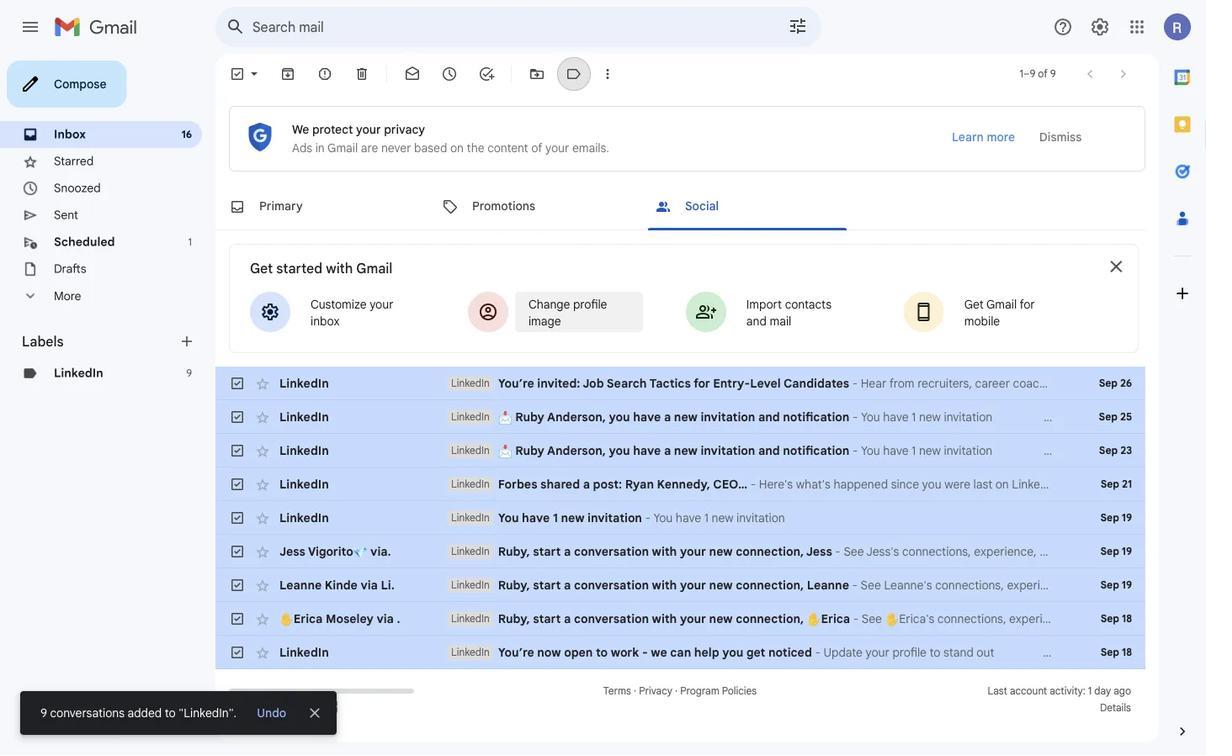 Task type: vqa. For each thing, say whether or not it's contained in the screenshot.
second Writing from the bottom
no



Task type: describe. For each thing, give the bounding box(es) containing it.
59 ‌ from the left
[[1173, 646, 1173, 660]]

33 ‌ from the left
[[1094, 646, 1094, 660]]

conversations
[[50, 706, 125, 721]]

open
[[564, 646, 593, 660]]

19 for leanne
[[1122, 580, 1132, 592]]

change
[[529, 297, 570, 312]]

li.
[[381, 578, 395, 593]]

erica's connections, experience, and more linkedin ruby a
[[899, 612, 1206, 627]]

2 gb from the left
[[279, 702, 292, 715]]

profile inside change profile image
[[573, 297, 607, 312]]

1 horizontal spatial tab list
[[1159, 54, 1206, 695]]

profile inside row
[[893, 646, 927, 660]]

sep for you're invited: job search tactics for entry-level candidates
[[1099, 378, 1118, 390]]

customize your inbox
[[311, 297, 393, 329]]

1 sep 18 from the top
[[1101, 613, 1132, 626]]

policies
[[722, 686, 757, 698]]

move to image
[[529, 66, 545, 82]]

get started with gmail main content
[[215, 94, 1206, 670]]

17 ‌ from the left
[[1046, 646, 1046, 660]]

work
[[611, 646, 639, 660]]

vigorito
[[308, 545, 353, 559]]

4 ‌ from the left
[[1007, 646, 1007, 660]]

with up ruby, start a conversation with your new connection,
[[652, 578, 677, 593]]

via.
[[367, 545, 391, 559]]

56 ‌ from the left
[[1163, 646, 1163, 660]]

📩 image
[[498, 445, 512, 459]]

what's
[[796, 477, 831, 492]]

54 ‌ from the left
[[1157, 646, 1157, 660]]

32 ‌ from the left
[[1091, 646, 1091, 660]]

erica for erica moseley via .
[[294, 612, 323, 627]]

a
[[1206, 612, 1206, 627]]

labels image
[[566, 66, 582, 82]]

gmail image
[[54, 10, 146, 44]]

35 ‌ from the left
[[1100, 646, 1100, 660]]

connections,
[[938, 612, 1006, 627]]

sep 23
[[1099, 445, 1132, 457]]

labels heading
[[22, 333, 178, 350]]

ruby anderson, you have a new invitation and notification for sep 23
[[512, 444, 850, 458]]

for inside get gmail for mobile
[[1020, 297, 1035, 312]]

3 ‌ from the left
[[1004, 646, 1004, 660]]

sent
[[54, 208, 78, 223]]

45 ‌ from the left
[[1130, 646, 1130, 660]]

via for moseley
[[377, 612, 394, 627]]

linkedin link
[[54, 366, 103, 381]]

primary
[[259, 199, 303, 214]]

your down see
[[866, 646, 890, 660]]

64 ‌ from the left
[[1188, 646, 1188, 660]]

undo link
[[250, 699, 293, 729]]

your inside customize your inbox
[[370, 297, 393, 312]]

linkedin you're invited: job search tactics for entry-level candidates -
[[451, 376, 861, 391]]

2 18 from the top
[[1122, 647, 1132, 659]]

row containing jess vigorito
[[215, 535, 1146, 569]]

labels navigation
[[0, 54, 215, 756]]

start for ruby, start a conversation with your new connection, jess
[[533, 545, 561, 559]]

sep 25
[[1099, 411, 1132, 424]]

compose button
[[7, 61, 127, 108]]

9 inside labels navigation
[[186, 367, 192, 380]]

terms · privacy · program policies
[[603, 686, 757, 698]]

program policies link
[[680, 686, 757, 698]]

you're for you're invited: job search tactics for entry-level candidates
[[498, 376, 534, 391]]

can
[[670, 646, 691, 660]]

25 ‌ from the left
[[1070, 646, 1070, 660]]

moseley
[[326, 612, 374, 627]]

conversation for ruby, start a conversation with your new connection, leanne
[[574, 578, 649, 593]]

you left were
[[922, 477, 942, 492]]

undo
[[257, 706, 286, 721]]

sep 19 for 1
[[1101, 512, 1132, 525]]

Search mail text field
[[253, 19, 741, 35]]

linkedin you have 1 new invitation - you have 1 new invitation ͏ ͏ ͏ ͏ ͏ ͏ ͏ ͏ ͏ ͏ ͏ ͏ ͏ ͏ ͏ ͏ ͏ ͏ ͏ ͏ ͏ ͏ ͏ ͏ ͏ ͏ ͏ ͏ ͏ ͏ ͏ ͏ ͏ ͏ ͏ ͏ ͏ ͏ ͏ ͏ ͏ ͏ ͏ ͏ ͏ ͏ ͏ ͏ ͏ ͏ ͏ ͏ ͏ ͏ ͏ ͏ ͏ ͏ ͏ ͏ ͏ ͏ ͏ ͏ ͏ ͏ ͏ ͏ ͏ ͏ ͏ ͏ ͏ ͏ ͏ ͏ ͏ ͏ ͏ ͏ ͏ ͏ ͏ ͏ ͏ ͏ ͏ ͏
[[451, 511, 1051, 526]]

job
[[583, 376, 604, 391]]

2 ✋ image from the left
[[807, 613, 821, 627]]

account
[[1010, 686, 1047, 698]]

last
[[988, 686, 1007, 698]]

kinde
[[325, 578, 358, 593]]

privacy link
[[639, 686, 672, 698]]

candidates
[[784, 376, 849, 391]]

day
[[1095, 686, 1111, 698]]

2 jess from the left
[[806, 545, 832, 559]]

sent link
[[54, 208, 78, 223]]

and down level at the right of page
[[758, 410, 780, 425]]

contacts
[[785, 297, 832, 312]]

34 ‌ from the left
[[1097, 646, 1097, 660]]

9 inside alert
[[40, 706, 47, 721]]

44 ‌ from the left
[[1127, 646, 1127, 660]]

18 ‌ from the left
[[1049, 646, 1049, 660]]

58 ‌ from the left
[[1169, 646, 1169, 660]]

scheduled
[[54, 235, 115, 250]]

sep for ruby, start a conversation with your new connection,
[[1101, 613, 1119, 626]]

26
[[1120, 378, 1132, 390]]

15 ‌ from the left
[[1040, 646, 1040, 660]]

1 row from the top
[[215, 367, 1146, 401]]

entry-
[[713, 376, 750, 391]]

22 ‌ from the left
[[1061, 646, 1061, 660]]

19 for 1
[[1122, 512, 1132, 525]]

level
[[750, 376, 781, 391]]

48 ‌ from the left
[[1139, 646, 1139, 660]]

1 ‌ from the left
[[998, 646, 998, 660]]

add to tasks image
[[478, 66, 495, 82]]

in
[[315, 141, 325, 156]]

12 ‌ from the left
[[1031, 646, 1031, 660]]

24 ‌ from the left
[[1067, 646, 1067, 660]]

69 ‌ from the left
[[1203, 646, 1203, 660]]

2 vertical spatial ruby
[[1177, 612, 1203, 627]]

get for get gmail for mobile
[[964, 297, 984, 312]]

1 vertical spatial gmail
[[356, 260, 393, 277]]

9 ‌ from the left
[[1022, 646, 1022, 660]]

you up post:
[[609, 444, 630, 458]]

here's
[[759, 477, 793, 492]]

ryan
[[625, 477, 654, 492]]

get for get started with gmail
[[250, 260, 273, 277]]

29 ‌ from the left
[[1082, 646, 1082, 660]]

out
[[977, 646, 995, 660]]

23 ‌ from the left
[[1064, 646, 1064, 660]]

import
[[746, 297, 782, 312]]

1 inside labels navigation
[[188, 236, 192, 249]]

5 ‌ from the left
[[1010, 646, 1010, 660]]

privacy
[[639, 686, 672, 698]]

6 ‌ from the left
[[1013, 646, 1013, 660]]

linkedin you're now open to work - we can help you get noticed - update your profile to stand out ‌ ‌ ‌ ‌ ‌ ‌ ‌ ‌ ‌ ‌ ‌ ‌ ‌ ‌ ‌ ‌ ‌ ‌ ‌ ‌ ‌ ‌ ‌ ‌ ‌ ‌ ‌ ‌ ‌ ‌ ‌ ‌ ‌ ‌ ‌ ‌ ‌ ‌ ‌ ‌ ‌ ‌ ‌ ‌ ‌ ‌ ‌ ‌ ‌ ‌ ‌ ‌ ‌ ‌ ‌ ‌ ‌ ‌ ‌ ‌ ‌ ‌ ‌ ‌ ‌ ‌ ‌ ‌ ‌ ‌ 
[[451, 646, 1206, 660]]

snoozed
[[54, 181, 101, 196]]

3 conversation from the top
[[574, 612, 649, 627]]

get
[[747, 646, 765, 660]]

19 ‌ from the left
[[1052, 646, 1052, 660]]

16 ‌ from the left
[[1043, 646, 1043, 660]]

help
[[694, 646, 719, 660]]

kennedy,
[[657, 477, 710, 492]]

mail
[[770, 314, 791, 329]]

search
[[607, 376, 647, 391]]

sep 21
[[1101, 479, 1132, 491]]

39 ‌ from the left
[[1112, 646, 1112, 660]]

sep 19 for leanne
[[1101, 580, 1132, 592]]

28 ‌ from the left
[[1079, 646, 1079, 660]]

linkedin inside linkedin you're now open to work - we can help you get noticed - update your profile to stand out ‌ ‌ ‌ ‌ ‌ ‌ ‌ ‌ ‌ ‌ ‌ ‌ ‌ ‌ ‌ ‌ ‌ ‌ ‌ ‌ ‌ ‌ ‌ ‌ ‌ ‌ ‌ ‌ ‌ ‌ ‌ ‌ ‌ ‌ ‌ ‌ ‌ ‌ ‌ ‌ ‌ ‌ ‌ ‌ ‌ ‌ ‌ ‌ ‌ ‌ ‌ ‌ ‌ ‌ ‌ ‌ ‌ ‌ ‌ ‌ ‌ ‌ ‌ ‌ ‌ ‌ ‌ ‌ ‌ ‌
[[451, 647, 490, 659]]

"linkedin".
[[179, 706, 237, 721]]

customize
[[311, 297, 367, 312]]

with up linkedin ruby, start a conversation with your new connection, leanne -
[[652, 545, 677, 559]]

67 ‌ from the left
[[1197, 646, 1197, 660]]

ruby anderson, you have a new invitation and notification for sep 25
[[512, 410, 850, 425]]

notification for sep 25
[[783, 410, 850, 425]]

promotions tab
[[428, 183, 641, 231]]

on inside we protect your privacy ads in gmail are never based on the content of your emails.
[[450, 141, 464, 156]]

import contacts and mail
[[746, 297, 832, 329]]

we protect your privacy ads in gmail are never based on the content of your emails.
[[292, 122, 609, 156]]

and left more
[[1075, 612, 1095, 627]]

10 ‌ from the left
[[1025, 646, 1025, 660]]

via for kinde
[[361, 578, 378, 593]]

31 ‌ from the left
[[1088, 646, 1088, 660]]

13 ‌ from the left
[[1034, 646, 1034, 660]]

labels
[[22, 333, 64, 350]]

linkedin inside labels navigation
[[54, 366, 103, 381]]

1 vertical spatial for
[[694, 376, 710, 391]]

sep for forbes shared a post: ryan kennedy, ceo…
[[1101, 479, 1119, 491]]

last account activity: 1 day ago details
[[988, 686, 1131, 715]]

linkedin inside linkedin forbes shared a post: ryan kennedy, ceo… - here's what's happened since you were last on linkedin ͏ ͏ ͏ ͏ ͏ ͏ ͏ ͏ ͏ ͏ ͏ ͏ ͏ ͏ ͏ ͏ ͏ ͏ ͏ ͏ ͏ ͏ ͏ ͏ ͏ ͏ ͏ ͏ ͏ ͏ ͏ ͏ ͏ ͏ ͏ ͏ ͏ ͏ ͏ ͏ ͏ ͏ ͏ ͏ ͏ ͏ ͏ ͏ ͏ ͏
[[451, 479, 490, 491]]

advanced search options image
[[781, 9, 815, 43]]

more image
[[599, 66, 616, 82]]

drafts link
[[54, 262, 86, 277]]

snooze image
[[441, 66, 458, 82]]

19 for jess
[[1122, 546, 1132, 558]]

erica moseley via .
[[294, 612, 400, 627]]

3 ruby, from the top
[[498, 612, 530, 627]]

more button
[[0, 283, 202, 310]]

68 ‌ from the left
[[1200, 646, 1200, 660]]

3 row from the top
[[215, 434, 1206, 468]]

were
[[945, 477, 971, 492]]

to inside alert
[[165, 706, 176, 721]]

14 ‌ from the left
[[1037, 646, 1037, 660]]

ruby, for ruby, start a conversation with your new connection, leanne
[[498, 578, 530, 593]]

linkedin ruby, start a conversation with your new connection, jess -
[[451, 545, 844, 559]]

we
[[651, 646, 667, 660]]

0
[[229, 702, 236, 715]]

linkedin ruby, start a conversation with your new connection, leanne -
[[451, 578, 861, 593]]

leanne kinde via li.
[[279, 578, 395, 593]]

47 ‌ from the left
[[1136, 646, 1136, 660]]

experience,
[[1009, 612, 1072, 627]]

–
[[1024, 68, 1030, 80]]

53 ‌ from the left
[[1154, 646, 1154, 660]]

your up can in the right bottom of the page
[[680, 612, 706, 627]]

based
[[414, 141, 447, 156]]

since
[[891, 477, 919, 492]]

you're for you're now open to work - we can help you get noticed
[[498, 646, 534, 660]]

1 ✋ image from the left
[[279, 613, 294, 627]]

linkedin inside linkedin ruby, start a conversation with your new connection, jess -
[[451, 546, 490, 558]]

on inside row
[[996, 477, 1009, 492]]

connection, for jess
[[736, 545, 804, 559]]

3 connection, from the top
[[736, 612, 804, 627]]

49 ‌ from the left
[[1142, 646, 1142, 660]]

and inside import contacts and mail
[[746, 314, 767, 329]]

ceo…
[[713, 477, 748, 492]]

starred link
[[54, 154, 94, 169]]

2 ‌ from the left
[[1001, 646, 1001, 660]]

20 ‌ from the left
[[1055, 646, 1055, 660]]

43 ‌ from the left
[[1124, 646, 1124, 660]]

sep 19 for jess
[[1101, 546, 1132, 558]]

terms
[[603, 686, 631, 698]]



Task type: locate. For each thing, give the bounding box(es) containing it.
and up here's on the right bottom
[[758, 444, 780, 458]]

more
[[54, 289, 81, 304]]

18
[[1122, 613, 1132, 626], [1122, 647, 1132, 659]]

1 vertical spatial on
[[996, 477, 1009, 492]]

2 notification from the top
[[783, 444, 850, 458]]

we
[[292, 122, 309, 137]]

66 ‌ from the left
[[1194, 646, 1194, 660]]

erica for erica
[[821, 612, 850, 627]]

of right content at the top left
[[531, 141, 542, 156]]

added
[[128, 706, 162, 721]]

1 horizontal spatial jess
[[806, 545, 832, 559]]

11 ‌ from the left
[[1028, 646, 1028, 660]]

1 vertical spatial sep 19
[[1101, 546, 1132, 558]]

your right the 'customize'
[[370, 297, 393, 312]]

are
[[361, 141, 378, 156]]

with
[[326, 260, 353, 277], [652, 545, 677, 559], [652, 578, 677, 593], [652, 612, 677, 627]]

0 vertical spatial of
[[1038, 68, 1048, 80]]

1 horizontal spatial leanne
[[807, 578, 849, 593]]

8 ‌ from the left
[[1019, 646, 1019, 660]]

ruby left a
[[1177, 612, 1203, 627]]

jess down what's
[[806, 545, 832, 559]]

1 horizontal spatial get
[[964, 297, 984, 312]]

sep 18 down more
[[1101, 647, 1132, 659]]

40 ‌ from the left
[[1115, 646, 1115, 660]]

ads
[[292, 141, 312, 156]]

noticed
[[768, 646, 812, 660]]

2 vertical spatial start
[[533, 612, 561, 627]]

2 ruby anderson, you have a new invitation and notification from the top
[[512, 444, 850, 458]]

erica up linkedin you're now open to work - we can help you get noticed - update your profile to stand out ‌ ‌ ‌ ‌ ‌ ‌ ‌ ‌ ‌ ‌ ‌ ‌ ‌ ‌ ‌ ‌ ‌ ‌ ‌ ‌ ‌ ‌ ‌ ‌ ‌ ‌ ‌ ‌ ‌ ‌ ‌ ‌ ‌ ‌ ‌ ‌ ‌ ‌ ‌ ‌ ‌ ‌ ‌ ‌ ‌ ‌ ‌ ‌ ‌ ‌ ‌ ‌ ‌ ‌ ‌ ‌ ‌ ‌ ‌ ‌ ‌ ‌ ‌ ‌ ‌ ‌ ‌ ‌ ‌ ‌
[[821, 612, 850, 627]]

your left emails.
[[545, 141, 569, 156]]

2 connection, from the top
[[736, 578, 804, 593]]

0 vertical spatial for
[[1020, 297, 1035, 312]]

tab list containing primary
[[215, 183, 1146, 231]]

0 vertical spatial anderson,
[[547, 410, 606, 425]]

with up we
[[652, 612, 677, 627]]

1 vertical spatial notification
[[783, 444, 850, 458]]

36 ‌ from the left
[[1103, 646, 1103, 660]]

1 horizontal spatial gb
[[279, 702, 292, 715]]

1 vertical spatial sep 18
[[1101, 647, 1132, 659]]

2 vertical spatial connection,
[[736, 612, 804, 627]]

1 vertical spatial via
[[377, 612, 394, 627]]

ruby
[[515, 410, 545, 425], [515, 444, 545, 458], [1177, 612, 1203, 627]]

ruby anderson, you have a new invitation and notification down tactics
[[512, 410, 850, 425]]

0 horizontal spatial ✋ image
[[279, 613, 294, 627]]

erica
[[294, 612, 323, 627], [821, 612, 850, 627]]

ruby anderson, you have a new invitation and notification up kennedy,
[[512, 444, 850, 458]]

promotions
[[472, 199, 535, 214]]

erica left moseley
[[294, 612, 323, 627]]

sep 19
[[1101, 512, 1132, 525], [1101, 546, 1132, 558], [1101, 580, 1132, 592]]

gb
[[238, 702, 252, 715], [279, 702, 292, 715]]

conversation down linkedin ruby, start a conversation with your new connection, jess - in the bottom of the page
[[574, 578, 649, 593]]

1 you're from the top
[[498, 376, 534, 391]]

2 vertical spatial 19
[[1122, 580, 1132, 592]]

2 19 from the top
[[1122, 546, 1132, 558]]

61 ‌ from the left
[[1179, 646, 1179, 660]]

0 vertical spatial notification
[[783, 410, 850, 425]]

3 sep 19 from the top
[[1101, 580, 1132, 592]]

52 ‌ from the left
[[1151, 646, 1151, 660]]

1 vertical spatial ruby,
[[498, 578, 530, 593]]

privacy
[[384, 122, 425, 137]]

settings image
[[1090, 17, 1110, 37]]

1 vertical spatial profile
[[893, 646, 927, 660]]

0 vertical spatial get
[[250, 260, 273, 277]]

conversation
[[574, 545, 649, 559], [574, 578, 649, 593], [574, 612, 649, 627]]

1 horizontal spatial ✋ image
[[807, 613, 821, 627]]

0 vertical spatial ruby,
[[498, 545, 530, 559]]

None checkbox
[[229, 66, 246, 82], [229, 375, 246, 392], [229, 476, 246, 493], [229, 544, 246, 561], [229, 611, 246, 628], [229, 645, 246, 662], [229, 66, 246, 82], [229, 375, 246, 392], [229, 476, 246, 493], [229, 544, 246, 561], [229, 611, 246, 628], [229, 645, 246, 662]]

linkedin inside linkedin ruby, start a conversation with your new connection, leanne -
[[451, 580, 490, 592]]

linkedin forbes shared a post: ryan kennedy, ceo… - here's what's happened since you were last on linkedin ͏ ͏ ͏ ͏ ͏ ͏ ͏ ͏ ͏ ͏ ͏ ͏ ͏ ͏ ͏ ͏ ͏ ͏ ͏ ͏ ͏ ͏ ͏ ͏ ͏ ͏ ͏ ͏ ͏ ͏ ͏ ͏ ͏ ͏ ͏ ͏ ͏ ͏ ͏ ͏ ͏ ͏ ͏ ͏ ͏ ͏ ͏ ͏ ͏ ͏
[[451, 477, 1206, 492]]

0 horizontal spatial erica
[[294, 612, 323, 627]]

60 ‌ from the left
[[1176, 646, 1176, 660]]

your up ruby, start a conversation with your new connection,
[[680, 578, 706, 593]]

linkedin inside linkedin you have 1 new invitation - you have 1 new invitation ͏ ͏ ͏ ͏ ͏ ͏ ͏ ͏ ͏ ͏ ͏ ͏ ͏ ͏ ͏ ͏ ͏ ͏ ͏ ͏ ͏ ͏ ͏ ͏ ͏ ͏ ͏ ͏ ͏ ͏ ͏ ͏ ͏ ͏ ͏ ͏ ͏ ͏ ͏ ͏ ͏ ͏ ͏ ͏ ͏ ͏ ͏ ͏ ͏ ͏ ͏ ͏ ͏ ͏ ͏ ͏ ͏ ͏ ͏ ͏ ͏ ͏ ͏ ͏ ͏ ͏ ͏ ͏ ͏ ͏ ͏ ͏ ͏ ͏ ͏ ͏ ͏ ͏ ͏ ͏ ͏ ͏ ͏ ͏ ͏ ͏ ͏ ͏
[[451, 512, 490, 525]]

linkedin inside "linkedin you're invited: job search tactics for entry-level candidates -"
[[451, 378, 490, 390]]

start for ruby, start a conversation with your new connection, leanne
[[533, 578, 561, 593]]

you're left "now"
[[498, 646, 534, 660]]

0 vertical spatial 18
[[1122, 613, 1132, 626]]

anderson, for sep 23
[[547, 444, 606, 458]]

archive image
[[279, 66, 296, 82]]

1 18 from the top
[[1122, 613, 1132, 626]]

conversation up "work" on the bottom of the page
[[574, 612, 649, 627]]

your up linkedin ruby, start a conversation with your new connection, leanne -
[[680, 545, 706, 559]]

62 ‌ from the left
[[1182, 646, 1182, 660]]

None checkbox
[[229, 409, 246, 426], [229, 443, 246, 460], [229, 510, 246, 527], [229, 577, 246, 594], [229, 409, 246, 426], [229, 443, 246, 460], [229, 510, 246, 527], [229, 577, 246, 594]]

get left 'started'
[[250, 260, 273, 277]]

row
[[215, 367, 1146, 401], [215, 401, 1206, 434], [215, 434, 1206, 468], [215, 468, 1206, 502], [215, 502, 1146, 535], [215, 535, 1146, 569], [215, 569, 1146, 603], [215, 603, 1206, 636], [215, 636, 1206, 670]]

mobile
[[964, 314, 1000, 329]]

0 horizontal spatial leanne
[[279, 578, 322, 593]]

0 vertical spatial you're
[[498, 376, 534, 391]]

1 horizontal spatial to
[[596, 646, 608, 660]]

18 up ago
[[1122, 613, 1132, 626]]

forbes
[[498, 477, 537, 492]]

anderson, for sep 25
[[547, 410, 606, 425]]

inbox tip region
[[229, 106, 1146, 172]]

51 ‌ from the left
[[1148, 646, 1148, 660]]

emails.
[[572, 141, 609, 156]]

1 vertical spatial ruby anderson, you have a new invitation and notification
[[512, 444, 850, 458]]

profile
[[573, 297, 607, 312], [893, 646, 927, 660]]

activity:
[[1050, 686, 1086, 698]]

ruby, for ruby, start a conversation with your new connection, jess
[[498, 545, 530, 559]]

0 vertical spatial start
[[533, 545, 561, 559]]

💎 image
[[353, 546, 367, 560]]

get started with gmail
[[250, 260, 393, 277]]

notification up what's
[[783, 444, 850, 458]]

to left stand
[[930, 646, 941, 660]]

leanne down jess vigorito
[[279, 578, 322, 593]]

1 ruby, from the top
[[498, 545, 530, 559]]

sep 18 up ago
[[1101, 613, 1132, 626]]

sep for ruby, start a conversation with your new connection, jess
[[1101, 546, 1119, 558]]

0 vertical spatial gmail
[[327, 141, 358, 156]]

gmail up customize your inbox
[[356, 260, 393, 277]]

0 vertical spatial 19
[[1122, 512, 1132, 525]]

1 vertical spatial ruby
[[515, 444, 545, 458]]

anderson, up shared
[[547, 444, 606, 458]]

- you have 1 new invitation ͏ ͏ ͏ ͏ ͏ ͏ ͏ ͏ ͏ ͏ ͏ ͏ ͏ ͏ ͏ ͏ ͏ ͏ ͏ ͏ ͏ ͏ ͏ ͏ ͏ ͏ ͏ ͏ ͏ ͏ ͏ ͏ ͏ ͏ ͏ ͏ ͏ ͏ ͏ ͏ ͏ ͏ ͏ ͏ ͏ ͏ ͏ ͏ ͏ ͏ ͏ ͏ ͏ ͏ ͏ ͏ ͏ ͏ ͏ ͏ ͏ ͏ ͏ ͏ ͏ ͏ ͏ ͏ ͏ ͏ ͏ for sep 23
[[850, 444, 1206, 458]]

gmail inside get gmail for mobile
[[986, 297, 1017, 312]]

30 ‌ from the left
[[1085, 646, 1085, 660]]

2 conversation from the top
[[574, 578, 649, 593]]

tab list down inbox tip 'region'
[[215, 183, 1146, 231]]

✋ image
[[279, 613, 294, 627], [807, 613, 821, 627]]

sep 18
[[1101, 613, 1132, 626], [1101, 647, 1132, 659]]

alert
[[20, 39, 1179, 736]]

0 horizontal spatial to
[[165, 706, 176, 721]]

compose
[[54, 77, 106, 91]]

1 horizontal spatial of
[[531, 141, 542, 156]]

1 horizontal spatial erica
[[821, 612, 850, 627]]

of inside we protect your privacy ads in gmail are never based on the content of your emails.
[[531, 141, 542, 156]]

2 leanne from the left
[[807, 578, 849, 593]]

42 ‌ from the left
[[1121, 646, 1121, 660]]

1 vertical spatial connection,
[[736, 578, 804, 593]]

65 ‌ from the left
[[1191, 646, 1191, 660]]

ruby right 📩 image
[[515, 444, 545, 458]]

2 - you have 1 new invitation ͏ ͏ ͏ ͏ ͏ ͏ ͏ ͏ ͏ ͏ ͏ ͏ ͏ ͏ ͏ ͏ ͏ ͏ ͏ ͏ ͏ ͏ ͏ ͏ ͏ ͏ ͏ ͏ ͏ ͏ ͏ ͏ ͏ ͏ ͏ ͏ ͏ ͏ ͏ ͏ ͏ ͏ ͏ ͏ ͏ ͏ ͏ ͏ ͏ ͏ ͏ ͏ ͏ ͏ ͏ ͏ ͏ ͏ ͏ ͏ ͏ ͏ ͏ ͏ ͏ ͏ ͏ ͏ ͏ ͏ ͏ from the top
[[850, 444, 1206, 458]]

main menu image
[[20, 17, 40, 37]]

0 horizontal spatial ·
[[634, 686, 636, 698]]

2 horizontal spatial to
[[930, 646, 941, 660]]

sep for you have 1 new invitation
[[1101, 512, 1119, 525]]

new
[[674, 410, 698, 425], [919, 410, 941, 425], [674, 444, 698, 458], [919, 444, 941, 458], [561, 511, 585, 526], [712, 511, 734, 526], [709, 545, 733, 559], [709, 578, 733, 593], [709, 612, 733, 627]]

to right added
[[165, 706, 176, 721]]

row containing erica moseley via .
[[215, 603, 1206, 636]]

None search field
[[215, 7, 822, 47]]

0 horizontal spatial gb
[[238, 702, 252, 715]]

0 vertical spatial sep 19
[[1101, 512, 1132, 525]]

notification for sep 23
[[783, 444, 850, 458]]

2 anderson, from the top
[[547, 444, 606, 458]]

0 horizontal spatial profile
[[573, 297, 607, 312]]

1 gb from the left
[[238, 702, 252, 715]]

notification down 'candidates' at the right of the page
[[783, 410, 850, 425]]

starred
[[54, 154, 94, 169]]

✋ image
[[885, 613, 899, 627]]

2 vertical spatial conversation
[[574, 612, 649, 627]]

0 horizontal spatial for
[[694, 376, 710, 391]]

1 – 9 of 9
[[1020, 68, 1056, 80]]

55 ‌ from the left
[[1160, 646, 1160, 660]]

to left "work" on the bottom of the page
[[596, 646, 608, 660]]

26 ‌ from the left
[[1073, 646, 1073, 660]]

gb right 0
[[238, 702, 252, 715]]

1 · from the left
[[634, 686, 636, 698]]

row containing leanne kinde via li.
[[215, 569, 1146, 603]]

1 vertical spatial 18
[[1122, 647, 1132, 659]]

you're up 📩 icon
[[498, 376, 534, 391]]

70 ‌ from the left
[[1206, 646, 1206, 660]]

8 row from the top
[[215, 603, 1206, 636]]

📩 image
[[498, 411, 512, 425]]

2 row from the top
[[215, 401, 1206, 434]]

9 row from the top
[[215, 636, 1206, 670]]

2 vertical spatial ruby,
[[498, 612, 530, 627]]

1 vertical spatial anderson,
[[547, 444, 606, 458]]

0 horizontal spatial on
[[450, 141, 464, 156]]

you down search
[[609, 410, 630, 425]]

2 ruby, from the top
[[498, 578, 530, 593]]

jess left vigorito
[[279, 545, 305, 559]]

1 vertical spatial of
[[531, 141, 542, 156]]

get inside get gmail for mobile
[[964, 297, 984, 312]]

change profile image
[[529, 297, 607, 329]]

1 horizontal spatial for
[[1020, 297, 1035, 312]]

alert containing 9 conversations added to "linkedin".
[[20, 39, 1179, 736]]

0 vertical spatial connection,
[[736, 545, 804, 559]]

0 horizontal spatial of
[[255, 702, 264, 715]]

18 down more
[[1122, 647, 1132, 659]]

1 horizontal spatial ·
[[675, 686, 678, 698]]

via left .
[[377, 612, 394, 627]]

3 start from the top
[[533, 612, 561, 627]]

ruby for sep 23
[[515, 444, 545, 458]]

get up mobile
[[964, 297, 984, 312]]

͏
[[993, 410, 996, 425], [996, 410, 999, 425], [999, 410, 1002, 425], [1002, 410, 1005, 425], [1005, 410, 1008, 425], [1008, 410, 1011, 425], [1011, 410, 1014, 425], [1014, 410, 1017, 425], [1017, 410, 1020, 425], [1020, 410, 1023, 425], [1023, 410, 1026, 425], [1026, 410, 1029, 425], [1029, 410, 1032, 425], [1032, 410, 1035, 425], [1035, 410, 1038, 425], [1038, 410, 1041, 425], [1041, 410, 1044, 425], [1044, 410, 1047, 425], [1047, 410, 1050, 425], [1050, 410, 1053, 425], [1053, 410, 1056, 425], [1056, 410, 1059, 425], [1059, 410, 1062, 425], [1062, 410, 1065, 425], [1065, 410, 1068, 425], [1068, 410, 1071, 425], [1071, 410, 1074, 425], [1074, 410, 1077, 425], [1077, 410, 1080, 425], [1080, 410, 1083, 425], [1083, 410, 1086, 425], [1086, 410, 1089, 425], [1089, 410, 1092, 425], [1092, 410, 1095, 425], [1095, 410, 1098, 425], [1098, 410, 1101, 425], [1101, 410, 1104, 425], [1104, 410, 1107, 425], [1107, 410, 1110, 425], [1110, 410, 1113, 425], [1113, 410, 1116, 425], [1116, 410, 1119, 425], [1119, 410, 1122, 425], [1122, 410, 1125, 425], [1125, 410, 1128, 425], [1128, 410, 1131, 425], [1131, 410, 1134, 425], [1134, 410, 1137, 425], [1137, 410, 1140, 425], [1140, 410, 1143, 425], [1143, 410, 1146, 425], [1146, 410, 1149, 425], [1149, 410, 1152, 425], [1152, 410, 1155, 425], [1155, 410, 1158, 425], [1158, 410, 1161, 425], [1161, 410, 1164, 425], [1164, 410, 1167, 425], [1167, 410, 1171, 425], [1170, 410, 1174, 425], [1174, 410, 1177, 425], [1177, 410, 1180, 425], [1180, 410, 1183, 425], [1183, 410, 1186, 425], [1186, 410, 1189, 425], [1189, 410, 1192, 425], [1192, 410, 1195, 425], [1195, 410, 1198, 425], [1198, 410, 1201, 425], [1201, 410, 1204, 425], [1204, 410, 1206, 425], [993, 444, 996, 458], [996, 444, 999, 458], [999, 444, 1002, 458], [1002, 444, 1005, 458], [1005, 444, 1008, 458], [1008, 444, 1011, 458], [1011, 444, 1014, 458], [1014, 444, 1017, 458], [1017, 444, 1020, 458], [1020, 444, 1023, 458], [1023, 444, 1026, 458], [1026, 444, 1029, 458], [1029, 444, 1032, 458], [1032, 444, 1035, 458], [1035, 444, 1038, 458], [1038, 444, 1041, 458], [1041, 444, 1044, 458], [1044, 444, 1047, 458], [1047, 444, 1050, 458], [1050, 444, 1053, 458], [1053, 444, 1056, 458], [1056, 444, 1059, 458], [1059, 444, 1062, 458], [1062, 444, 1065, 458], [1065, 444, 1068, 458], [1068, 444, 1071, 458], [1071, 444, 1074, 458], [1074, 444, 1077, 458], [1077, 444, 1080, 458], [1080, 444, 1083, 458], [1083, 444, 1086, 458], [1086, 444, 1089, 458], [1089, 444, 1092, 458], [1092, 444, 1095, 458], [1095, 444, 1098, 458], [1098, 444, 1101, 458], [1101, 444, 1104, 458], [1104, 444, 1107, 458], [1107, 444, 1110, 458], [1110, 444, 1113, 458], [1113, 444, 1116, 458], [1116, 444, 1119, 458], [1119, 444, 1122, 458], [1122, 444, 1125, 458], [1125, 444, 1128, 458], [1128, 444, 1131, 458], [1131, 444, 1134, 458], [1134, 444, 1137, 458], [1137, 444, 1140, 458], [1140, 444, 1143, 458], [1143, 444, 1146, 458], [1146, 444, 1149, 458], [1149, 444, 1152, 458], [1152, 444, 1155, 458], [1155, 444, 1158, 458], [1158, 444, 1161, 458], [1161, 444, 1164, 458], [1164, 444, 1167, 458], [1167, 444, 1171, 458], [1170, 444, 1174, 458], [1174, 444, 1177, 458], [1177, 444, 1180, 458], [1180, 444, 1183, 458], [1183, 444, 1186, 458], [1186, 444, 1189, 458], [1189, 444, 1192, 458], [1192, 444, 1195, 458], [1195, 444, 1198, 458], [1198, 444, 1201, 458], [1201, 444, 1204, 458], [1204, 444, 1206, 458], [1057, 477, 1060, 492], [1060, 477, 1063, 492], [1063, 477, 1066, 492], [1066, 477, 1069, 492], [1069, 477, 1072, 492], [1072, 477, 1075, 492], [1075, 477, 1078, 492], [1078, 477, 1081, 492], [1081, 477, 1084, 492], [1084, 477, 1087, 492], [1087, 477, 1090, 492], [1090, 477, 1093, 492], [1093, 477, 1096, 492], [1096, 477, 1099, 492], [1099, 477, 1102, 492], [1102, 477, 1105, 492], [1105, 477, 1108, 492], [1108, 477, 1111, 492], [1111, 477, 1114, 492], [1114, 477, 1117, 492], [1117, 477, 1120, 492], [1120, 477, 1123, 492], [1123, 477, 1126, 492], [1126, 477, 1129, 492], [1129, 477, 1132, 492], [1132, 477, 1136, 492], [1135, 477, 1139, 492], [1139, 477, 1142, 492], [1142, 477, 1145, 492], [1145, 477, 1148, 492], [1148, 477, 1151, 492], [1151, 477, 1154, 492], [1154, 477, 1157, 492], [1157, 477, 1160, 492], [1160, 477, 1163, 492], [1163, 477, 1166, 492], [1166, 477, 1169, 492], [1169, 477, 1172, 492], [1172, 477, 1175, 492], [1175, 477, 1178, 492], [1178, 477, 1181, 492], [1181, 477, 1184, 492], [1184, 477, 1187, 492], [1187, 477, 1190, 492], [1190, 477, 1193, 492], [1193, 477, 1196, 492], [1196, 477, 1199, 492], [1199, 477, 1202, 492], [1202, 477, 1205, 492], [1205, 477, 1206, 492], [785, 511, 788, 526], [788, 511, 791, 526], [791, 511, 794, 526], [794, 511, 797, 526], [797, 511, 800, 526], [800, 511, 803, 526], [803, 511, 806, 526], [806, 511, 809, 526], [809, 511, 812, 526], [812, 511, 815, 526], [815, 511, 818, 526], [818, 511, 821, 526], [821, 511, 824, 526], [824, 511, 827, 526], [827, 511, 830, 526], [830, 511, 833, 526], [833, 511, 836, 526], [836, 511, 839, 526], [839, 511, 842, 526], [842, 511, 845, 526], [845, 511, 848, 526], [848, 511, 851, 526], [851, 511, 854, 526], [854, 511, 857, 526], [857, 511, 861, 526], [861, 511, 864, 526], [864, 511, 867, 526], [867, 511, 870, 526], [870, 511, 873, 526], [873, 511, 876, 526], [876, 511, 879, 526], [879, 511, 882, 526], [882, 511, 885, 526], [885, 511, 888, 526], [888, 511, 891, 526], [891, 511, 894, 526], [894, 511, 897, 526], [897, 511, 900, 526], [900, 511, 903, 526], [903, 511, 906, 526], [906, 511, 909, 526], [909, 511, 912, 526], [912, 511, 915, 526], [915, 511, 918, 526], [918, 511, 921, 526], [921, 511, 924, 526], [924, 511, 927, 526], [927, 511, 930, 526], [930, 511, 933, 526], [933, 511, 936, 526], [936, 511, 939, 526], [939, 511, 942, 526], [942, 511, 945, 526], [945, 511, 948, 526], [948, 511, 951, 526], [951, 511, 954, 526], [954, 511, 957, 526], [957, 511, 960, 526], [960, 511, 963, 526], [963, 511, 966, 526], [966, 511, 969, 526], [969, 511, 972, 526], [972, 511, 975, 526], [975, 511, 978, 526], [978, 511, 981, 526], [981, 511, 984, 526], [984, 511, 987, 526], [987, 511, 990, 526], [990, 511, 993, 526], [993, 511, 996, 526], [996, 511, 999, 526], [999, 511, 1002, 526], [1002, 511, 1005, 526], [1005, 511, 1008, 526], [1008, 511, 1011, 526], [1011, 511, 1014, 526], [1014, 511, 1017, 526], [1017, 511, 1020, 526], [1020, 511, 1023, 526], [1023, 511, 1026, 526], [1026, 511, 1029, 526], [1029, 511, 1032, 526], [1032, 511, 1035, 526], [1035, 511, 1038, 526], [1038, 511, 1042, 526], [1042, 511, 1045, 526], [1045, 511, 1048, 526], [1048, 511, 1051, 526]]

1 vertical spatial conversation
[[574, 578, 649, 593]]

0 vertical spatial ruby anderson, you have a new invitation and notification
[[512, 410, 850, 425]]

post:
[[593, 477, 622, 492]]

gmail inside we protect your privacy ads in gmail are never based on the content of your emails.
[[327, 141, 358, 156]]

1 connection, from the top
[[736, 545, 804, 559]]

inbox
[[54, 127, 86, 142]]

to
[[596, 646, 608, 660], [930, 646, 941, 660], [165, 706, 176, 721]]

1 - you have 1 new invitation ͏ ͏ ͏ ͏ ͏ ͏ ͏ ͏ ͏ ͏ ͏ ͏ ͏ ͏ ͏ ͏ ͏ ͏ ͏ ͏ ͏ ͏ ͏ ͏ ͏ ͏ ͏ ͏ ͏ ͏ ͏ ͏ ͏ ͏ ͏ ͏ ͏ ͏ ͏ ͏ ͏ ͏ ͏ ͏ ͏ ͏ ͏ ͏ ͏ ͏ ͏ ͏ ͏ ͏ ͏ ͏ ͏ ͏ ͏ ͏ ͏ ͏ ͏ ͏ ͏ ͏ ͏ ͏ ͏ ͏ ͏ from the top
[[850, 410, 1206, 425]]

21 ‌ from the left
[[1058, 646, 1058, 660]]

protect
[[312, 122, 353, 137]]

2 vertical spatial gmail
[[986, 297, 1017, 312]]

0 horizontal spatial jess
[[279, 545, 305, 559]]

0 horizontal spatial tab list
[[215, 183, 1146, 231]]

ruby, start a conversation with your new connection,
[[498, 612, 807, 627]]

1 vertical spatial - you have 1 new invitation ͏ ͏ ͏ ͏ ͏ ͏ ͏ ͏ ͏ ͏ ͏ ͏ ͏ ͏ ͏ ͏ ͏ ͏ ͏ ͏ ͏ ͏ ͏ ͏ ͏ ͏ ͏ ͏ ͏ ͏ ͏ ͏ ͏ ͏ ͏ ͏ ͏ ͏ ͏ ͏ ͏ ͏ ͏ ͏ ͏ ͏ ͏ ͏ ͏ ͏ ͏ ͏ ͏ ͏ ͏ ͏ ͏ ͏ ͏ ͏ ͏ ͏ ͏ ͏ ͏ ͏ ͏ ͏ ͏ ͏ ͏
[[850, 444, 1206, 458]]

support image
[[1053, 17, 1073, 37]]

linkedin
[[54, 366, 103, 381], [279, 376, 329, 391], [451, 378, 490, 390], [279, 410, 329, 425], [451, 411, 490, 424], [279, 444, 329, 458], [451, 445, 490, 457], [279, 477, 329, 492], [1012, 477, 1057, 492], [451, 479, 490, 491], [279, 511, 329, 526], [451, 512, 490, 525], [451, 546, 490, 558], [451, 580, 490, 592], [1129, 612, 1174, 627], [451, 613, 490, 626], [279, 646, 329, 660], [451, 647, 490, 659]]

anderson, down job
[[547, 410, 606, 425]]

gmail up mobile
[[986, 297, 1017, 312]]

- see
[[850, 612, 885, 627]]

46 ‌ from the left
[[1133, 646, 1133, 660]]

4 row from the top
[[215, 468, 1206, 502]]

1 start from the top
[[533, 545, 561, 559]]

have
[[633, 410, 661, 425], [883, 410, 909, 425], [633, 444, 661, 458], [883, 444, 909, 458], [522, 511, 550, 526], [676, 511, 701, 526]]

you left get
[[722, 646, 744, 660]]

via
[[361, 578, 378, 593], [377, 612, 394, 627]]

program
[[680, 686, 719, 698]]

6 row from the top
[[215, 535, 1146, 569]]

✋ image up linkedin you're now open to work - we can help you get noticed - update your profile to stand out ‌ ‌ ‌ ‌ ‌ ‌ ‌ ‌ ‌ ‌ ‌ ‌ ‌ ‌ ‌ ‌ ‌ ‌ ‌ ‌ ‌ ‌ ‌ ‌ ‌ ‌ ‌ ‌ ‌ ‌ ‌ ‌ ‌ ‌ ‌ ‌ ‌ ‌ ‌ ‌ ‌ ‌ ‌ ‌ ‌ ‌ ‌ ‌ ‌ ‌ ‌ ‌ ‌ ‌ ‌ ‌ ‌ ‌ ‌ ‌ ‌ ‌ ‌ ‌ ‌ ‌ ‌ ‌ ‌ ‌
[[807, 613, 821, 627]]

mark as read image
[[404, 66, 421, 82]]

your up are
[[356, 122, 381, 137]]

- you have 1 new invitation ͏ ͏ ͏ ͏ ͏ ͏ ͏ ͏ ͏ ͏ ͏ ͏ ͏ ͏ ͏ ͏ ͏ ͏ ͏ ͏ ͏ ͏ ͏ ͏ ͏ ͏ ͏ ͏ ͏ ͏ ͏ ͏ ͏ ͏ ͏ ͏ ͏ ͏ ͏ ͏ ͏ ͏ ͏ ͏ ͏ ͏ ͏ ͏ ͏ ͏ ͏ ͏ ͏ ͏ ͏ ͏ ͏ ͏ ͏ ͏ ͏ ͏ ͏ ͏ ͏ ͏ ͏ ͏ ͏ ͏ ͏ for sep 25
[[850, 410, 1206, 425]]

with up the 'customize'
[[326, 260, 353, 277]]

1 vertical spatial get
[[964, 297, 984, 312]]

gmail down protect
[[327, 141, 358, 156]]

1 vertical spatial start
[[533, 578, 561, 593]]

tab list inside get started with gmail main content
[[215, 183, 1146, 231]]

1 horizontal spatial on
[[996, 477, 1009, 492]]

leanne
[[279, 578, 322, 593], [807, 578, 849, 593]]

get
[[250, 260, 273, 277], [964, 297, 984, 312]]

2 erica from the left
[[821, 612, 850, 627]]

0 horizontal spatial get
[[250, 260, 273, 277]]

via left the li.
[[361, 578, 378, 593]]

anderson,
[[547, 410, 606, 425], [547, 444, 606, 458]]

footer
[[215, 683, 1146, 717]]

leanne up linkedin you're now open to work - we can help you get noticed - update your profile to stand out ‌ ‌ ‌ ‌ ‌ ‌ ‌ ‌ ‌ ‌ ‌ ‌ ‌ ‌ ‌ ‌ ‌ ‌ ‌ ‌ ‌ ‌ ‌ ‌ ‌ ‌ ‌ ‌ ‌ ‌ ‌ ‌ ‌ ‌ ‌ ‌ ‌ ‌ ‌ ‌ ‌ ‌ ‌ ‌ ‌ ‌ ‌ ‌ ‌ ‌ ‌ ‌ ‌ ‌ ‌ ‌ ‌ ‌ ‌ ‌ ‌ ‌ ‌ ‌ ‌ ‌ ‌ ‌ ‌ ‌
[[807, 578, 849, 593]]

7 ‌ from the left
[[1016, 646, 1016, 660]]

of right –
[[1038, 68, 1048, 80]]

1 jess from the left
[[279, 545, 305, 559]]

1 horizontal spatial profile
[[893, 646, 927, 660]]

search mail image
[[221, 12, 251, 42]]

invited:
[[537, 376, 580, 391]]

- you have 1 new invitation ͏ ͏ ͏ ͏ ͏ ͏ ͏ ͏ ͏ ͏ ͏ ͏ ͏ ͏ ͏ ͏ ͏ ͏ ͏ ͏ ͏ ͏ ͏ ͏ ͏ ͏ ͏ ͏ ͏ ͏ ͏ ͏ ͏ ͏ ͏ ͏ ͏ ͏ ͏ ͏ ͏ ͏ ͏ ͏ ͏ ͏ ͏ ͏ ͏ ͏ ͏ ͏ ͏ ͏ ͏ ͏ ͏ ͏ ͏ ͏ ͏ ͏ ͏ ͏ ͏ ͏ ͏ ͏ ͏ ͏ ͏
[[850, 410, 1206, 425], [850, 444, 1206, 458]]

0 vertical spatial - you have 1 new invitation ͏ ͏ ͏ ͏ ͏ ͏ ͏ ͏ ͏ ͏ ͏ ͏ ͏ ͏ ͏ ͏ ͏ ͏ ͏ ͏ ͏ ͏ ͏ ͏ ͏ ͏ ͏ ͏ ͏ ͏ ͏ ͏ ͏ ͏ ͏ ͏ ͏ ͏ ͏ ͏ ͏ ͏ ͏ ͏ ͏ ͏ ͏ ͏ ͏ ͏ ͏ ͏ ͏ ͏ ͏ ͏ ͏ ͏ ͏ ͏ ͏ ͏ ͏ ͏ ͏ ͏ ͏ ͏ ͏ ͏ ͏
[[850, 410, 1206, 425]]

2 vertical spatial of
[[255, 702, 264, 715]]

tab list
[[1159, 54, 1206, 695], [215, 183, 1146, 231]]

on left the the
[[450, 141, 464, 156]]

63 ‌ from the left
[[1185, 646, 1185, 660]]

0 vertical spatial conversation
[[574, 545, 649, 559]]

1 anderson, from the top
[[547, 410, 606, 425]]

7 row from the top
[[215, 569, 1146, 603]]

a
[[664, 410, 671, 425], [664, 444, 671, 458], [583, 477, 590, 492], [564, 545, 571, 559], [564, 578, 571, 593], [564, 612, 571, 627]]

50 ‌ from the left
[[1145, 646, 1145, 660]]

57 ‌ from the left
[[1166, 646, 1166, 660]]

get gmail for mobile
[[964, 297, 1035, 329]]

conversation for ruby, start a conversation with your new connection, jess
[[574, 545, 649, 559]]

terms link
[[603, 686, 631, 698]]

38 ‌ from the left
[[1109, 646, 1109, 660]]

✋ image down leanne kinde via li. at the bottom left of page
[[279, 613, 294, 627]]

1 vertical spatial 19
[[1122, 546, 1132, 558]]

2 horizontal spatial of
[[1038, 68, 1048, 80]]

your
[[356, 122, 381, 137], [545, 141, 569, 156], [370, 297, 393, 312], [680, 545, 706, 559], [680, 578, 706, 593], [680, 612, 706, 627], [866, 646, 890, 660]]

21
[[1122, 479, 1132, 491]]

scheduled link
[[54, 235, 115, 250]]

for
[[1020, 297, 1035, 312], [694, 376, 710, 391]]

1 19 from the top
[[1122, 512, 1132, 525]]

report spam image
[[316, 66, 333, 82]]

profile right change
[[573, 297, 607, 312]]

never
[[381, 141, 411, 156]]

social
[[685, 199, 719, 214]]

tab list right 26
[[1159, 54, 1206, 695]]

27 ‌ from the left
[[1076, 646, 1076, 660]]

profile down erica's
[[893, 646, 927, 660]]

sep 26
[[1099, 378, 1132, 390]]

social tab
[[641, 183, 854, 231]]

2 · from the left
[[675, 686, 678, 698]]

conversation up linkedin ruby, start a conversation with your new connection, leanne -
[[574, 545, 649, 559]]

happened
[[834, 477, 888, 492]]

3 19 from the top
[[1122, 580, 1132, 592]]

2 you're from the top
[[498, 646, 534, 660]]

0 vertical spatial sep 18
[[1101, 613, 1132, 626]]

0 vertical spatial profile
[[573, 297, 607, 312]]

0 vertical spatial ruby
[[515, 410, 545, 425]]

you
[[609, 410, 630, 425], [609, 444, 630, 458], [922, 477, 942, 492], [722, 646, 744, 660]]

41 ‌ from the left
[[1118, 646, 1118, 660]]

2 vertical spatial sep 19
[[1101, 580, 1132, 592]]

0 gb of 15 gb used
[[229, 702, 317, 715]]

1 inside last account activity: 1 day ago details
[[1088, 686, 1092, 698]]

connection, for leanne
[[736, 578, 804, 593]]

1 vertical spatial you're
[[498, 646, 534, 660]]

ruby right 📩 icon
[[515, 410, 545, 425]]

.
[[397, 612, 400, 627]]

1 sep 19 from the top
[[1101, 512, 1132, 525]]

1 erica from the left
[[294, 612, 323, 627]]

gb right 15
[[279, 702, 292, 715]]

invitation
[[701, 410, 755, 425], [944, 410, 993, 425], [701, 444, 755, 458], [944, 444, 993, 458], [588, 511, 642, 526], [737, 511, 785, 526]]

19
[[1122, 512, 1132, 525], [1122, 546, 1132, 558], [1122, 580, 1132, 592]]

gmail
[[327, 141, 358, 156], [356, 260, 393, 277], [986, 297, 1017, 312]]

37 ‌ from the left
[[1106, 646, 1106, 660]]

and down the import
[[746, 314, 767, 329]]

see
[[862, 612, 882, 627]]

inbox link
[[54, 127, 86, 142]]

2 sep 19 from the top
[[1101, 546, 1132, 558]]

0 vertical spatial via
[[361, 578, 378, 593]]

5 row from the top
[[215, 502, 1146, 535]]

sep for ruby, start a conversation with your new connection, leanne
[[1101, 580, 1119, 592]]

· right privacy link
[[675, 686, 678, 698]]

details
[[1100, 702, 1131, 715]]

primary tab
[[215, 183, 427, 231]]

last
[[974, 477, 993, 492]]

jess vigorito
[[279, 545, 353, 559]]

jess
[[279, 545, 305, 559], [806, 545, 832, 559]]

ruby for sep 25
[[515, 410, 545, 425]]

1 leanne from the left
[[279, 578, 322, 593]]

follow link to manage storage image
[[324, 700, 341, 717]]

on right last
[[996, 477, 1009, 492]]

0 vertical spatial on
[[450, 141, 464, 156]]

used
[[295, 702, 317, 715]]

delete image
[[354, 66, 370, 82]]

2 sep 18 from the top
[[1101, 647, 1132, 659]]

footer containing terms
[[215, 683, 1146, 717]]

of left 15
[[255, 702, 264, 715]]

inbox
[[311, 314, 340, 329]]

notification
[[783, 410, 850, 425], [783, 444, 850, 458]]

· right terms link
[[634, 686, 636, 698]]



